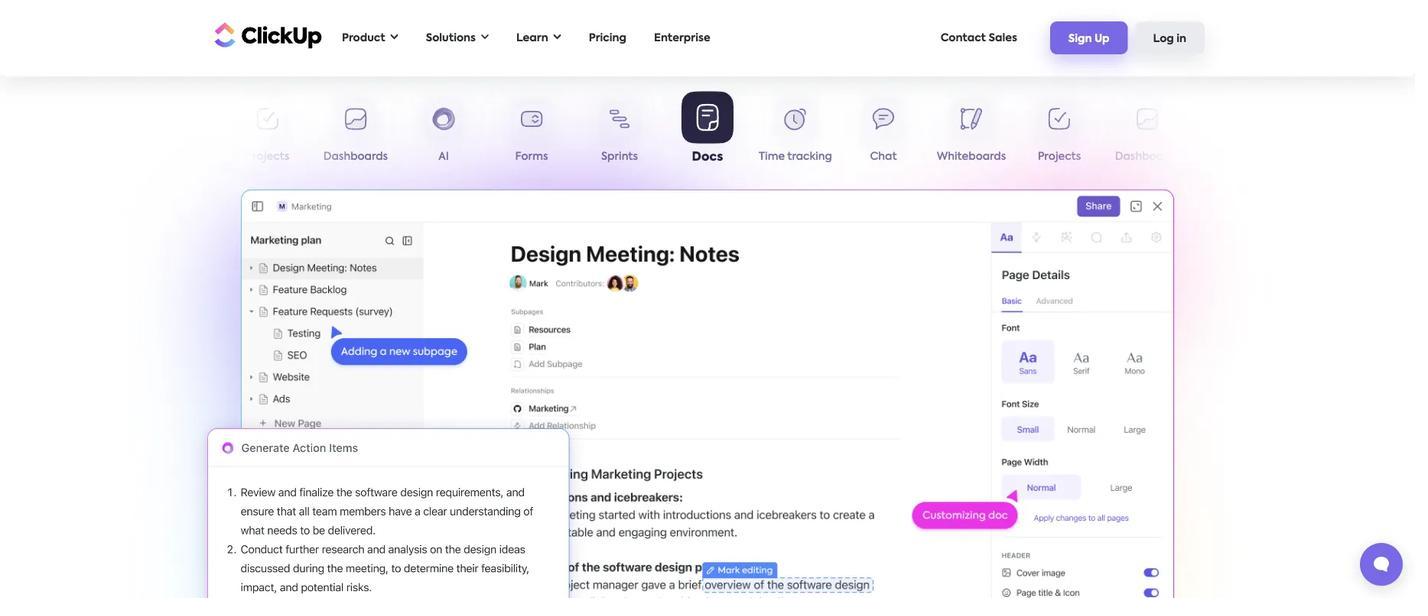 Task type: vqa. For each thing, say whether or not it's contained in the screenshot.
second Projects button from the right
yes



Task type: locate. For each thing, give the bounding box(es) containing it.
1 horizontal spatial projects button
[[1016, 98, 1104, 169]]

chat
[[870, 152, 897, 162]]

0 horizontal spatial projects button
[[224, 98, 312, 169]]

1 horizontal spatial dashboards
[[1115, 152, 1180, 162]]

pricing
[[589, 33, 627, 43]]

docs image
[[241, 190, 1175, 598], [187, 411, 589, 598]]

0 horizontal spatial whiteboards
[[145, 152, 214, 162]]

1 horizontal spatial projects
[[1038, 152, 1081, 162]]

dashboards button
[[312, 98, 400, 169], [1104, 98, 1192, 169]]

2 projects from the left
[[1038, 152, 1081, 162]]

dashboards for first dashboards button from right
[[1115, 152, 1180, 162]]

sprints button
[[576, 98, 664, 169]]

log in link
[[1135, 22, 1205, 54]]

0 horizontal spatial projects
[[246, 152, 289, 162]]

time tracking button
[[752, 98, 840, 169]]

whiteboards
[[145, 152, 214, 162], [937, 152, 1006, 162]]

2 dashboards from the left
[[1115, 152, 1180, 162]]

whiteboards button
[[136, 98, 224, 169], [928, 98, 1016, 169]]

contact sales
[[941, 33, 1018, 43]]

tracking
[[788, 152, 832, 162]]

1 horizontal spatial dashboards button
[[1104, 98, 1192, 169]]

projects
[[246, 152, 289, 162], [1038, 152, 1081, 162]]

in
[[1177, 33, 1187, 44]]

enterprise link
[[647, 22, 718, 54]]

projects button
[[224, 98, 312, 169], [1016, 98, 1104, 169]]

1 projects from the left
[[246, 152, 289, 162]]

1 dashboards from the left
[[324, 152, 388, 162]]

learn button
[[509, 22, 569, 54]]

clickup image
[[210, 20, 322, 50]]

forms button
[[488, 98, 576, 169]]

ai button
[[400, 98, 488, 169]]

ai
[[439, 152, 449, 162]]

dashboards
[[324, 152, 388, 162], [1115, 152, 1180, 162]]

product button
[[334, 22, 406, 54]]

2 whiteboards from the left
[[937, 152, 1006, 162]]

sales
[[989, 33, 1018, 43]]

0 horizontal spatial dashboards
[[324, 152, 388, 162]]

1 horizontal spatial whiteboards button
[[928, 98, 1016, 169]]

1 horizontal spatial whiteboards
[[937, 152, 1006, 162]]

1 projects button from the left
[[224, 98, 312, 169]]

learn
[[516, 33, 548, 43]]

log
[[1154, 33, 1174, 44]]

0 horizontal spatial whiteboards button
[[136, 98, 224, 169]]

2 projects button from the left
[[1016, 98, 1104, 169]]

2 whiteboards button from the left
[[928, 98, 1016, 169]]

0 horizontal spatial dashboards button
[[312, 98, 400, 169]]

contact
[[941, 33, 986, 43]]

pricing link
[[581, 22, 634, 54]]

enterprise
[[654, 33, 711, 43]]

log in
[[1154, 33, 1187, 44]]



Task type: describe. For each thing, give the bounding box(es) containing it.
docs button
[[664, 93, 752, 169]]

docs
[[692, 152, 723, 164]]

solutions button
[[418, 22, 497, 54]]

time
[[759, 152, 785, 162]]

solutions
[[426, 33, 476, 43]]

product
[[342, 33, 385, 43]]

sprints
[[601, 152, 638, 162]]

projects for second the projects button from the left
[[1038, 152, 1081, 162]]

2 dashboards button from the left
[[1104, 98, 1192, 169]]

time tracking
[[759, 152, 832, 162]]

sign up button
[[1050, 22, 1128, 54]]

up
[[1095, 33, 1110, 44]]

forms
[[515, 152, 548, 162]]

projects for 2nd the projects button from right
[[246, 152, 289, 162]]

sign up
[[1069, 33, 1110, 44]]

chat button
[[840, 98, 928, 169]]

sign
[[1069, 33, 1092, 44]]

contact sales link
[[933, 22, 1025, 54]]

1 whiteboards from the left
[[145, 152, 214, 162]]

1 dashboards button from the left
[[312, 98, 400, 169]]

1 whiteboards button from the left
[[136, 98, 224, 169]]

dashboards for second dashboards button from right
[[324, 152, 388, 162]]



